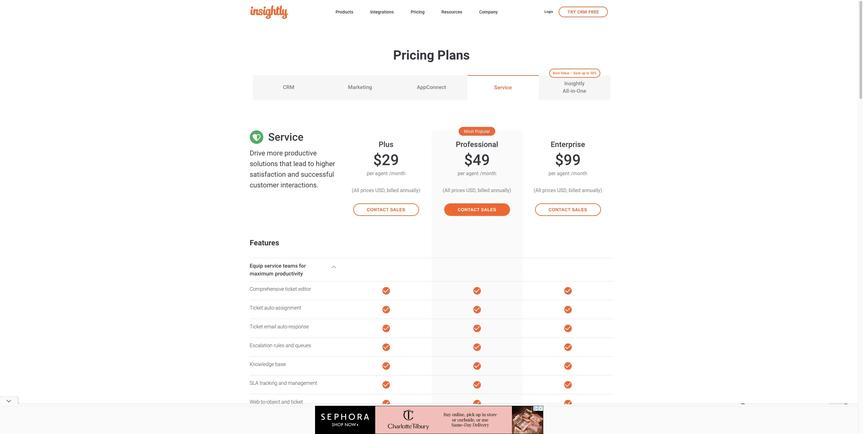 Task type: vqa. For each thing, say whether or not it's contained in the screenshot.
good
no



Task type: locate. For each thing, give the bounding box(es) containing it.
annually) for 49
[[491, 188, 512, 194]]

1 horizontal spatial crm
[[578, 9, 588, 14]]

and
[[288, 171, 299, 179], [286, 343, 294, 349], [279, 381, 287, 387], [282, 399, 290, 405]]

1 usd, from the left
[[376, 188, 386, 194]]

drive
[[250, 149, 265, 157]]

higher
[[316, 160, 335, 168]]

0 horizontal spatial agent
[[375, 171, 388, 177]]

queues
[[295, 343, 311, 349]]

agent inside $ 99 per agent /month
[[557, 171, 570, 177]]

0 horizontal spatial crm
[[283, 84, 295, 90]]

3 (all from the left
[[534, 188, 542, 194]]

per inside $ 29 per agent /month
[[367, 171, 374, 177]]

and inside drive more productive solutions that lead to higher satisfaction and successful customer interactions.
[[288, 171, 299, 179]]

more
[[267, 149, 283, 157]]

billed down $ 49 per agent /month
[[478, 188, 490, 194]]

1 per from the left
[[367, 171, 374, 177]]

usd, for 99
[[558, 188, 568, 194]]

0 horizontal spatial to
[[308, 160, 314, 168]]

per for 49
[[458, 171, 465, 177]]

insightly
[[565, 80, 585, 87]]

and up interactions.
[[288, 171, 299, 179]]

0 vertical spatial service
[[495, 84, 512, 91]]

1 horizontal spatial /month
[[480, 171, 497, 177]]

0 horizontal spatial contact sales button
[[353, 204, 419, 216]]

usd, down $ 49 per agent /month
[[467, 188, 477, 194]]

1 (all prices usd, billed annually) from the left
[[352, 188, 421, 194]]

billed
[[387, 188, 399, 194], [478, 188, 490, 194], [569, 188, 581, 194]]

1 annually) from the left
[[400, 188, 421, 194]]

contact for 99
[[549, 207, 571, 212]]

1 horizontal spatial auto-
[[278, 324, 289, 330]]

assignment
[[276, 305, 302, 311]]

0 horizontal spatial usd,
[[376, 188, 386, 194]]

$ for 29
[[374, 151, 382, 169]]

/month
[[389, 171, 406, 177], [480, 171, 497, 177], [571, 171, 588, 177]]

2 $ from the left
[[465, 151, 473, 169]]

(all
[[352, 188, 360, 194], [443, 188, 451, 194], [534, 188, 542, 194]]

to inside the products and bundles tab list
[[587, 71, 590, 75]]

0 vertical spatial pricing
[[411, 9, 425, 14]]

2 sales from the left
[[481, 207, 497, 212]]

and right the tracking
[[279, 381, 287, 387]]

contact sales button
[[353, 204, 419, 216], [444, 204, 510, 216], [535, 204, 601, 216]]

0 horizontal spatial (all prices usd, billed annually)
[[352, 188, 421, 194]]

1 horizontal spatial contact sales
[[458, 207, 497, 212]]

1 vertical spatial ticket
[[250, 324, 263, 330]]

3 contact sales from the left
[[549, 207, 588, 212]]

(all prices usd, billed annually) down $ 99 per agent /month
[[534, 188, 603, 194]]

crm
[[578, 9, 588, 14], [283, 84, 295, 90]]

most
[[464, 129, 474, 134]]

pricing for pricing plans
[[394, 48, 435, 63]]

1 vertical spatial auto-
[[278, 324, 289, 330]]

3 billed from the left
[[569, 188, 581, 194]]

annually)
[[400, 188, 421, 194], [491, 188, 512, 194], [582, 188, 603, 194]]

1 horizontal spatial usd,
[[467, 188, 477, 194]]

agent inside $ 29 per agent /month
[[375, 171, 388, 177]]

1 horizontal spatial contact sales button
[[444, 204, 510, 216]]

0 vertical spatial crm
[[578, 9, 588, 14]]

1 horizontal spatial annually)
[[491, 188, 512, 194]]

to right lead
[[308, 160, 314, 168]]

per inside $ 99 per agent /month
[[549, 171, 556, 177]]

annually) for 99
[[582, 188, 603, 194]]

ticket
[[250, 305, 263, 311], [250, 324, 263, 330]]

$
[[374, 151, 382, 169], [465, 151, 473, 169], [556, 151, 564, 169]]

1 horizontal spatial (all prices usd, billed annually)
[[443, 188, 512, 194]]

$ for 99
[[556, 151, 564, 169]]

for
[[299, 263, 306, 269]]

3 contact from the left
[[549, 207, 571, 212]]

/month inside $ 99 per agent /month
[[571, 171, 588, 177]]

$ for 49
[[465, 151, 473, 169]]

ticket
[[285, 286, 297, 292], [291, 399, 303, 405]]

2 horizontal spatial $
[[556, 151, 564, 169]]

sales for 29
[[390, 207, 406, 212]]

pricing
[[411, 9, 425, 14], [394, 48, 435, 63]]

2 horizontal spatial contact sales button
[[535, 204, 601, 216]]

base
[[276, 362, 286, 368]]

2 agent from the left
[[466, 171, 479, 177]]

/month down 49
[[480, 171, 497, 177]]

per inside $ 49 per agent /month
[[458, 171, 465, 177]]

1 contact sales link from the left
[[348, 204, 424, 232]]

service
[[495, 84, 512, 91], [268, 131, 304, 143]]

resources
[[442, 9, 463, 14]]

0 horizontal spatial contact
[[367, 207, 389, 212]]

2 horizontal spatial agent
[[557, 171, 570, 177]]

0 horizontal spatial billed
[[387, 188, 399, 194]]

2 horizontal spatial sales
[[572, 207, 588, 212]]

2 horizontal spatial per
[[549, 171, 556, 177]]

2 horizontal spatial annually)
[[582, 188, 603, 194]]

1 horizontal spatial per
[[458, 171, 465, 177]]

prices for 99
[[543, 188, 556, 194]]

0 horizontal spatial contact sales
[[367, 207, 406, 212]]

1 horizontal spatial prices
[[452, 188, 465, 194]]

0 horizontal spatial contact sales link
[[348, 204, 424, 232]]

1 (all from the left
[[352, 188, 360, 194]]

(all for 99
[[534, 188, 542, 194]]

1 vertical spatial pricing
[[394, 48, 435, 63]]

2 prices from the left
[[452, 188, 465, 194]]

2 horizontal spatial (all
[[534, 188, 542, 194]]

1 horizontal spatial contact
[[458, 207, 480, 212]]

billed for 49
[[478, 188, 490, 194]]

email
[[264, 324, 276, 330]]

/month down 29
[[389, 171, 406, 177]]

0 horizontal spatial sales
[[390, 207, 406, 212]]

49
[[473, 151, 490, 169]]

to
[[587, 71, 590, 75], [308, 160, 314, 168]]

1 agent from the left
[[375, 171, 388, 177]]

1 billed from the left
[[387, 188, 399, 194]]

and right object
[[282, 399, 290, 405]]

ticket left editor
[[285, 286, 297, 292]]

agent
[[375, 171, 388, 177], [466, 171, 479, 177], [557, 171, 570, 177]]

2 horizontal spatial billed
[[569, 188, 581, 194]]

billed down $ 29 per agent /month
[[387, 188, 399, 194]]

usd,
[[376, 188, 386, 194], [467, 188, 477, 194], [558, 188, 568, 194]]

1 horizontal spatial (all
[[443, 188, 451, 194]]

ticket down management
[[291, 399, 303, 405]]

contact sales for 29
[[367, 207, 406, 212]]

2 horizontal spatial contact sales link
[[530, 204, 606, 232]]

agent inside $ 49 per agent /month
[[466, 171, 479, 177]]

1 horizontal spatial contact sales link
[[439, 204, 515, 232]]

agent for 49
[[466, 171, 479, 177]]

tracking
[[260, 381, 278, 387]]

0 horizontal spatial prices
[[361, 188, 374, 194]]

1 horizontal spatial sales
[[481, 207, 497, 212]]

3 agent from the left
[[557, 171, 570, 177]]

2 horizontal spatial contact
[[549, 207, 571, 212]]

pricing link
[[411, 8, 425, 17]]

per for 99
[[549, 171, 556, 177]]

usd, down $ 29 per agent /month
[[376, 188, 386, 194]]

(all prices usd, billed annually) down $ 49 per agent /month
[[443, 188, 512, 194]]

best
[[553, 71, 560, 75]]

to right up
[[587, 71, 590, 75]]

ticket left email
[[250, 324, 263, 330]]

0 vertical spatial auto-
[[264, 305, 276, 311]]

$ inside $ 99 per agent /month
[[556, 151, 564, 169]]

billed down $ 99 per agent /month
[[569, 188, 581, 194]]

1 horizontal spatial $
[[465, 151, 473, 169]]

3 annually) from the left
[[582, 188, 603, 194]]

$ down plus
[[374, 151, 382, 169]]

(all prices usd, billed annually)
[[352, 188, 421, 194], [443, 188, 512, 194], [534, 188, 603, 194]]

contact sales button for 29
[[353, 204, 419, 216]]

$ inside $ 49 per agent /month
[[465, 151, 473, 169]]

sales
[[390, 207, 406, 212], [481, 207, 497, 212], [572, 207, 588, 212]]

contact sales for 99
[[549, 207, 588, 212]]

1 vertical spatial crm
[[283, 84, 295, 90]]

30%
[[591, 71, 597, 75]]

sla tracking and management
[[250, 381, 318, 387]]

products link
[[336, 8, 354, 17]]

usd, for 49
[[467, 188, 477, 194]]

0 horizontal spatial per
[[367, 171, 374, 177]]

satisfaction
[[250, 171, 286, 179]]

1 horizontal spatial agent
[[466, 171, 479, 177]]

3 contact sales button from the left
[[535, 204, 601, 216]]

2 (all from the left
[[443, 188, 451, 194]]

save
[[574, 71, 581, 75]]

/month inside $ 49 per agent /month
[[480, 171, 497, 177]]

usd, down $ 99 per agent /month
[[558, 188, 568, 194]]

contact sales button for 99
[[535, 204, 601, 216]]

company link
[[480, 8, 498, 17]]

0 horizontal spatial (all
[[352, 188, 360, 194]]

$ down enterprise
[[556, 151, 564, 169]]

2 horizontal spatial /month
[[571, 171, 588, 177]]

0 horizontal spatial $
[[374, 151, 382, 169]]

best value – save up to 30%
[[553, 71, 597, 75]]

2 (all prices usd, billed annually) from the left
[[443, 188, 512, 194]]

2 horizontal spatial (all prices usd, billed annually)
[[534, 188, 603, 194]]

crm inside button
[[578, 9, 588, 14]]

object
[[267, 399, 281, 405]]

2 horizontal spatial prices
[[543, 188, 556, 194]]

prices
[[361, 188, 374, 194], [452, 188, 465, 194], [543, 188, 556, 194]]

products and bundles tab list
[[253, 69, 611, 100]]

agent down 99
[[557, 171, 570, 177]]

(all prices usd, billed annually) for 29
[[352, 188, 421, 194]]

plus
[[379, 140, 394, 149]]

2 contact sales link from the left
[[439, 204, 515, 232]]

1 $ from the left
[[374, 151, 382, 169]]

chevron up image
[[330, 263, 338, 271]]

contact sales link
[[348, 204, 424, 232], [439, 204, 515, 232], [530, 204, 606, 232]]

1 ticket from the top
[[250, 305, 263, 311]]

2 annually) from the left
[[491, 188, 512, 194]]

(all prices usd, billed annually) for 99
[[534, 188, 603, 194]]

(all prices usd, billed annually) down $ 29 per agent /month
[[352, 188, 421, 194]]

1 horizontal spatial service
[[495, 84, 512, 91]]

lead
[[294, 160, 307, 168]]

0 vertical spatial ticket
[[250, 305, 263, 311]]

to-
[[261, 399, 267, 405]]

3 usd, from the left
[[558, 188, 568, 194]]

ticket down comprehensive
[[250, 305, 263, 311]]

solutions
[[250, 160, 278, 168]]

3 per from the left
[[549, 171, 556, 177]]

2 horizontal spatial usd,
[[558, 188, 568, 194]]

2 usd, from the left
[[467, 188, 477, 194]]

1 prices from the left
[[361, 188, 374, 194]]

/month for 99
[[571, 171, 588, 177]]

ticket for ticket auto-assignment
[[250, 305, 263, 311]]

service link
[[468, 75, 539, 100]]

1 sales from the left
[[390, 207, 406, 212]]

3 prices from the left
[[543, 188, 556, 194]]

$ 49 per agent /month
[[458, 151, 497, 177]]

2 /month from the left
[[480, 171, 497, 177]]

auto- right email
[[278, 324, 289, 330]]

auto- up email
[[264, 305, 276, 311]]

2 horizontal spatial contact sales
[[549, 207, 588, 212]]

agent down 29
[[375, 171, 388, 177]]

1 horizontal spatial billed
[[478, 188, 490, 194]]

3 (all prices usd, billed annually) from the left
[[534, 188, 603, 194]]

$ 29 per agent /month
[[367, 151, 406, 177]]

0 horizontal spatial annually)
[[400, 188, 421, 194]]

3 contact sales link from the left
[[530, 204, 606, 232]]

annually) for 29
[[400, 188, 421, 194]]

1 contact sales button from the left
[[353, 204, 419, 216]]

2 contact from the left
[[458, 207, 480, 212]]

contact for 29
[[367, 207, 389, 212]]

$ inside $ 29 per agent /month
[[374, 151, 382, 169]]

agent down 49
[[466, 171, 479, 177]]

$ down professional
[[465, 151, 473, 169]]

0 vertical spatial to
[[587, 71, 590, 75]]

1 contact sales from the left
[[367, 207, 406, 212]]

1 /month from the left
[[389, 171, 406, 177]]

3 $ from the left
[[556, 151, 564, 169]]

contact sales
[[367, 207, 406, 212], [458, 207, 497, 212], [549, 207, 588, 212]]

0 horizontal spatial service
[[268, 131, 304, 143]]

3 /month from the left
[[571, 171, 588, 177]]

per for 29
[[367, 171, 374, 177]]

1 horizontal spatial to
[[587, 71, 590, 75]]

ticket for ticket email auto-response
[[250, 324, 263, 330]]

pricing plans
[[394, 48, 470, 63]]

1 vertical spatial service
[[268, 131, 304, 143]]

contact sales link for 29
[[348, 204, 424, 232]]

contact sales link for 99
[[530, 204, 606, 232]]

web-
[[250, 399, 261, 405]]

1 contact from the left
[[367, 207, 389, 212]]

1 vertical spatial to
[[308, 160, 314, 168]]

2 billed from the left
[[478, 188, 490, 194]]

/month down 99
[[571, 171, 588, 177]]

pricing for pricing
[[411, 9, 425, 14]]

comprehensive
[[250, 286, 284, 292]]

3 sales from the left
[[572, 207, 588, 212]]

one
[[577, 88, 587, 94]]

/month inside $ 29 per agent /month
[[389, 171, 406, 177]]

2 per from the left
[[458, 171, 465, 177]]

0 horizontal spatial /month
[[389, 171, 406, 177]]

2 ticket from the top
[[250, 324, 263, 330]]



Task type: describe. For each thing, give the bounding box(es) containing it.
maximum
[[250, 271, 274, 277]]

appconnect
[[417, 84, 447, 90]]

in-
[[571, 88, 577, 94]]

1 vertical spatial ticket
[[291, 399, 303, 405]]

service icon image
[[250, 131, 263, 144]]

(all prices usd, billed annually) for 49
[[443, 188, 512, 194]]

drive more productive solutions that lead to higher satisfaction and successful customer interactions.
[[250, 149, 335, 189]]

popular
[[475, 129, 491, 134]]

usd, for 29
[[376, 188, 386, 194]]

products
[[336, 9, 354, 14]]

try
[[568, 9, 577, 14]]

enterprise
[[551, 140, 586, 149]]

crm link
[[253, 75, 325, 100]]

escalation
[[250, 343, 273, 349]]

sales for 99
[[572, 207, 588, 212]]

knowledge
[[250, 362, 274, 368]]

try crm free button
[[559, 6, 608, 17]]

service inside the products and bundles tab list
[[495, 84, 512, 91]]

(all for 29
[[352, 188, 360, 194]]

customer
[[250, 181, 279, 189]]

productivity
[[275, 271, 303, 277]]

agent for 99
[[557, 171, 570, 177]]

ticket auto-assignment
[[250, 305, 302, 311]]

crm inside 'link'
[[283, 84, 295, 90]]

0 horizontal spatial auto-
[[264, 305, 276, 311]]

escalation rules and queues
[[250, 343, 311, 349]]

company
[[480, 9, 498, 14]]

and right "rules"
[[286, 343, 294, 349]]

features
[[250, 239, 279, 248]]

appconnect link
[[396, 75, 468, 100]]

agent for 29
[[375, 171, 388, 177]]

interactions.
[[281, 181, 319, 189]]

comprehensive ticket editor
[[250, 286, 311, 292]]

integrations link
[[371, 8, 394, 17]]

try crm free link
[[559, 6, 608, 17]]

equip
[[250, 263, 263, 269]]

insightly all-in-one
[[563, 80, 587, 94]]

professional
[[456, 140, 499, 149]]

prices for 49
[[452, 188, 465, 194]]

2 contact sales button from the left
[[444, 204, 510, 216]]

service
[[265, 263, 282, 269]]

–
[[571, 71, 573, 75]]

plans
[[438, 48, 470, 63]]

that
[[280, 160, 292, 168]]

value
[[561, 71, 570, 75]]

99
[[564, 151, 581, 169]]

29
[[382, 151, 399, 169]]

rules
[[274, 343, 285, 349]]

to inside drive more productive solutions that lead to higher satisfaction and successful customer interactions.
[[308, 160, 314, 168]]

ticket email auto-response
[[250, 324, 309, 330]]

up
[[582, 71, 586, 75]]

billed for 99
[[569, 188, 581, 194]]

insightly logo link
[[251, 5, 326, 19]]

/month for 49
[[480, 171, 497, 177]]

2 contact sales from the left
[[458, 207, 497, 212]]

free
[[589, 9, 600, 14]]

login
[[545, 10, 554, 14]]

/month for 29
[[389, 171, 406, 177]]

response
[[289, 324, 309, 330]]

0 vertical spatial ticket
[[285, 286, 297, 292]]

insightly logo image
[[251, 5, 288, 19]]

resources link
[[442, 8, 463, 17]]

marketing link
[[325, 75, 396, 100]]

marketing
[[348, 84, 372, 90]]

productive
[[285, 149, 317, 157]]

web-to-object and ticket
[[250, 399, 303, 405]]

(all for 49
[[443, 188, 451, 194]]

$ 99 per agent /month
[[549, 151, 588, 177]]

all-
[[563, 88, 571, 94]]

prices for 29
[[361, 188, 374, 194]]

try crm free
[[568, 9, 600, 14]]

editor
[[299, 286, 311, 292]]

teams
[[283, 263, 298, 269]]

successful
[[301, 171, 334, 179]]

most popular
[[464, 129, 491, 134]]

equip service teams for maximum productivity
[[250, 263, 306, 277]]

billed for 29
[[387, 188, 399, 194]]

knowledge base
[[250, 362, 286, 368]]

login link
[[545, 9, 554, 15]]

integrations
[[371, 9, 394, 14]]

sla
[[250, 381, 259, 387]]

management
[[288, 381, 318, 387]]



